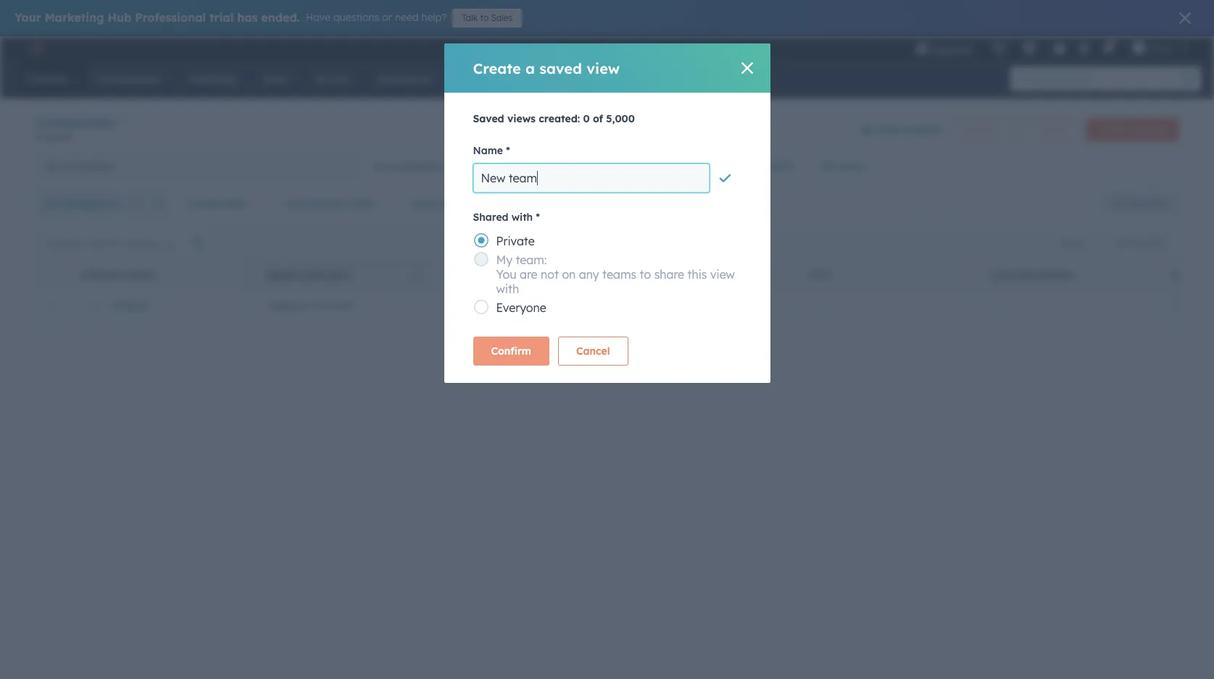 Task type: locate. For each thing, give the bounding box(es) containing it.
1
[[35, 132, 40, 143], [557, 329, 563, 342]]

1 horizontal spatial companies
[[390, 160, 442, 173]]

all for all views
[[821, 159, 834, 173]]

advanced filters (1)
[[524, 197, 623, 210]]

company
[[1129, 124, 1167, 134]]

1 horizontal spatial 1
[[557, 329, 563, 342]]

2 horizontal spatial all
[[821, 159, 834, 173]]

1 vertical spatial my
[[496, 253, 513, 268]]

4 press to sort. image from the left
[[1137, 269, 1143, 279]]

create left company
[[1099, 124, 1126, 134]]

all right clear
[[671, 197, 684, 210]]

0 horizontal spatial date
[[302, 270, 325, 281]]

-- down city
[[811, 299, 819, 312]]

(1) right filters
[[609, 197, 623, 210]]

greg robinson image
[[1132, 41, 1145, 54]]

press to sort. element for last activity date (edt)
[[775, 269, 780, 282]]

-- down phone
[[448, 299, 456, 312]]

1 horizontal spatial (1)
[[609, 197, 623, 210]]

companies up lead
[[390, 160, 442, 173]]

clear
[[642, 197, 668, 210]]

marketplaces button
[[1014, 36, 1045, 59]]

2 date from the left
[[351, 197, 374, 210]]

teams
[[603, 268, 637, 282]]

my team: you are not on any teams to share this view with
[[496, 253, 735, 297]]

0 horizontal spatial (edt)
[[328, 270, 351, 281]]

record
[[42, 132, 70, 143]]

help button
[[1047, 36, 1072, 59]]

1 horizontal spatial my
[[496, 253, 513, 268]]

-- button down city
[[793, 291, 974, 320]]

0 vertical spatial last
[[285, 197, 306, 210]]

close image
[[1179, 12, 1191, 24]]

3 -- button from the left
[[974, 291, 1156, 320]]

my inside my companies button
[[373, 160, 387, 173]]

save
[[1126, 198, 1146, 209]]

3 press to sort. element from the left
[[775, 269, 780, 282]]

any
[[579, 268, 599, 282]]

1 date from the left
[[224, 197, 247, 210]]

your
[[14, 10, 41, 25]]

all views
[[821, 159, 865, 173]]

None text field
[[473, 164, 709, 193]]

-- button up prev 'button'
[[431, 291, 612, 320]]

company down all companies
[[61, 197, 109, 210]]

views down data quality button
[[837, 159, 865, 173]]

companies inside all companies button
[[61, 160, 113, 173]]

last inside popup button
[[285, 197, 306, 210]]

3 - from the left
[[811, 299, 815, 312]]

1 press to sort. image from the left
[[231, 269, 236, 279]]

25
[[638, 329, 649, 342]]

last
[[285, 197, 306, 210], [629, 270, 651, 281]]

pagination navigation
[[497, 326, 628, 345]]

1 vertical spatial last
[[629, 270, 651, 281]]

1 (1) from the left
[[44, 197, 57, 210]]

Search name, phone, or domain search field
[[38, 230, 215, 256]]

create inside button
[[1099, 124, 1126, 134]]

0 horizontal spatial companies
[[61, 160, 113, 173]]

menu item
[[982, 36, 985, 59]]

calling icon image
[[992, 42, 1005, 55]]

company
[[61, 197, 109, 210], [81, 270, 125, 281]]

Search HubSpot search field
[[1011, 67, 1188, 91]]

0 horizontal spatial my
[[373, 160, 387, 173]]

columns
[[1132, 237, 1166, 248]]

press to sort. image left teams
[[593, 269, 599, 279]]

created:
[[539, 112, 580, 125]]

all views link
[[811, 152, 874, 181]]

views inside the create a saved view dialog
[[507, 112, 536, 125]]

my up the number
[[496, 253, 513, 268]]

1 horizontal spatial to
[[640, 268, 651, 282]]

--
[[448, 299, 456, 312], [811, 299, 819, 312], [992, 299, 1000, 312], [1173, 299, 1181, 312]]

1 companies from the left
[[61, 160, 113, 173]]

date right 'activity'
[[351, 197, 374, 210]]

with left *
[[512, 211, 533, 224]]

0 vertical spatial company
[[61, 197, 109, 210]]

edit
[[1114, 237, 1130, 248]]

none text field inside name element
[[473, 164, 709, 193]]

press to sort. image
[[231, 269, 236, 279], [593, 269, 599, 279], [775, 269, 780, 279], [1137, 269, 1143, 279]]

1 horizontal spatial views
[[837, 159, 865, 173]]

0 horizontal spatial to
[[480, 12, 489, 23]]

export
[[1059, 237, 1086, 248]]

import button
[[1024, 118, 1078, 141]]

(1) company owner button
[[35, 189, 151, 218]]

add view (2/5)
[[718, 159, 793, 173]]

1 for 1
[[557, 329, 563, 342]]

press to sort. element for phone number
[[593, 269, 599, 282]]

advanced
[[524, 197, 574, 210]]

view right add
[[742, 159, 765, 173]]

date right activity
[[699, 270, 722, 281]]

ended.
[[261, 10, 300, 25]]

1 vertical spatial views
[[837, 159, 865, 173]]

lead
[[412, 197, 437, 210]]

2 (edt) from the left
[[724, 270, 748, 281]]

(1) down all companies
[[44, 197, 57, 210]]

4 - from the left
[[815, 299, 819, 312]]

with inside my team: you are not on any teams to share this view with
[[496, 282, 519, 297]]

my for my team: you are not on any teams to share this view with
[[496, 253, 513, 268]]

companies up (1) company owner popup button
[[61, 160, 113, 173]]

all
[[821, 159, 834, 173], [46, 160, 58, 173], [671, 197, 684, 210]]

activity
[[653, 270, 696, 281]]

actions button
[[952, 118, 1016, 141]]

date down all companies button
[[224, 197, 247, 210]]

0 horizontal spatial 1
[[35, 132, 40, 143]]

view right save
[[1149, 198, 1167, 209]]

create up the "today"
[[266, 270, 300, 281]]

next button
[[568, 326, 628, 345]]

view inside my team: you are not on any teams to share this view with
[[710, 268, 735, 282]]

-- down 'country/region'
[[992, 299, 1000, 312]]

0 vertical spatial my
[[373, 160, 387, 173]]

industry
[[1172, 270, 1214, 281]]

0 horizontal spatial date
[[224, 197, 247, 210]]

press to sort. element
[[231, 269, 236, 282], [593, 269, 599, 282], [775, 269, 780, 282], [1137, 269, 1143, 282]]

-- button down 'country/region'
[[974, 291, 1156, 320]]

of
[[593, 112, 603, 125]]

create company
[[1099, 124, 1167, 134]]

companies
[[35, 113, 116, 131]]

-- button down industry
[[1156, 291, 1214, 320]]

marketplaces image
[[1023, 43, 1036, 56]]

city
[[810, 270, 831, 281]]

import
[[1037, 124, 1066, 134]]

questions
[[333, 11, 379, 24]]

private
[[496, 234, 535, 249]]

with
[[512, 211, 533, 224], [496, 282, 519, 297]]

create down all companies button
[[188, 197, 221, 210]]

talk
[[462, 12, 478, 23]]

music
[[1148, 42, 1174, 54]]

5 - from the left
[[992, 299, 996, 312]]

all down '1 record'
[[46, 160, 58, 173]]

0 horizontal spatial views
[[507, 112, 536, 125]]

press to sort. image left city
[[775, 269, 780, 279]]

help image
[[1053, 43, 1066, 56]]

my up last activity date popup button
[[373, 160, 387, 173]]

1 inside companies banner
[[35, 132, 40, 143]]

today at 11:10 am
[[267, 299, 352, 312]]

0 vertical spatial to
[[480, 12, 489, 23]]

upgrade image
[[915, 43, 928, 56]]

notifications image
[[1102, 43, 1115, 56]]

1 -- button from the left
[[431, 291, 612, 320]]

3 -- from the left
[[992, 299, 1000, 312]]

descending sort. press to sort ascending. element
[[412, 269, 418, 282]]

hubspot link
[[17, 39, 54, 57]]

0 horizontal spatial all
[[46, 160, 58, 173]]

press to sort. image for phone number
[[593, 269, 599, 279]]

create for create date (edt)
[[266, 270, 300, 281]]

0 horizontal spatial (1)
[[44, 197, 57, 210]]

0 vertical spatial views
[[507, 112, 536, 125]]

clear all
[[642, 197, 684, 210]]

(edt) up the am
[[328, 270, 351, 281]]

4 press to sort. element from the left
[[1137, 269, 1143, 282]]

2 press to sort. image from the left
[[593, 269, 599, 279]]

press to sort. image down create date popup button
[[231, 269, 236, 279]]

create left a
[[473, 59, 521, 77]]

per
[[652, 329, 669, 342]]

r
[[140, 299, 147, 312]]

press to sort. image down 'edit columns' "button"
[[1137, 269, 1143, 279]]

1 vertical spatial 1
[[557, 329, 563, 342]]

create for create a saved view
[[473, 59, 521, 77]]

has
[[237, 10, 258, 25]]

1 horizontal spatial (edt)
[[724, 270, 748, 281]]

2 press to sort. element from the left
[[593, 269, 599, 282]]

(1) company owner
[[44, 197, 144, 210]]

last left share at the top of the page
[[629, 270, 651, 281]]

search image
[[1184, 74, 1194, 84]]

(1)
[[44, 197, 57, 210], [609, 197, 623, 210]]

1 vertical spatial with
[[496, 282, 519, 297]]

company up the greg
[[81, 270, 125, 281]]

companies
[[61, 160, 113, 173], [390, 160, 442, 173]]

view right this
[[710, 268, 735, 282]]

companies inside my companies button
[[390, 160, 442, 173]]

number
[[481, 270, 520, 281]]

create inside popup button
[[188, 197, 221, 210]]

1 inside button
[[557, 329, 563, 342]]

on
[[562, 268, 576, 282]]

date up today at 11:10 am
[[302, 270, 325, 281]]

1 horizontal spatial date
[[699, 270, 722, 281]]

name
[[128, 270, 154, 281]]

date
[[302, 270, 325, 281], [699, 270, 722, 281]]

my companies button
[[361, 152, 687, 181]]

create inside dialog
[[473, 59, 521, 77]]

(edt) right this
[[724, 270, 748, 281]]

not
[[541, 268, 559, 282]]

create for create company
[[1099, 124, 1126, 134]]

0 vertical spatial 1
[[35, 132, 40, 143]]

4 -- button from the left
[[1156, 291, 1214, 320]]

6 - from the left
[[996, 299, 1000, 312]]

advanced filters (1) button
[[499, 189, 632, 218]]

date
[[224, 197, 247, 210], [351, 197, 374, 210]]

0 horizontal spatial last
[[285, 197, 306, 210]]

1 horizontal spatial last
[[629, 270, 651, 281]]

1 vertical spatial to
[[640, 268, 651, 282]]

1 right prev
[[557, 329, 563, 342]]

views right saved
[[507, 112, 536, 125]]

data quality button
[[853, 115, 943, 144]]

to left share at the top of the page
[[640, 268, 651, 282]]

phone number
[[447, 270, 520, 281]]

add view (2/5) button
[[693, 152, 811, 181]]

clear all button
[[632, 189, 694, 218]]

this
[[688, 268, 707, 282]]

1 horizontal spatial date
[[351, 197, 374, 210]]

3 press to sort. image from the left
[[775, 269, 780, 279]]

25 per page button
[[628, 321, 718, 350]]

views
[[507, 112, 536, 125], [837, 159, 865, 173]]

view inside button
[[1149, 198, 1167, 209]]

1 left record
[[35, 132, 40, 143]]

2 companies from the left
[[390, 160, 442, 173]]

saved
[[473, 112, 504, 125]]

save view button
[[1101, 192, 1179, 215]]

shared with * element
[[473, 229, 741, 319]]

create for create date
[[188, 197, 221, 210]]

descending sort. press to sort ascending. image
[[412, 269, 418, 279]]

all companies
[[46, 160, 113, 173]]

2 (1) from the left
[[609, 197, 623, 210]]

views for all
[[837, 159, 865, 173]]

to right talk
[[480, 12, 489, 23]]

-- down industry
[[1173, 299, 1181, 312]]

menu
[[905, 36, 1197, 59]]

data
[[877, 123, 902, 136]]

with down the number
[[496, 282, 519, 297]]

my inside my team: you are not on any teams to share this view with
[[496, 253, 513, 268]]

to
[[480, 12, 489, 23], [640, 268, 651, 282]]

create date
[[188, 197, 247, 210]]

(1) inside popup button
[[44, 197, 57, 210]]

filters
[[577, 197, 606, 210]]

last activity date
[[285, 197, 374, 210]]

create
[[473, 59, 521, 77], [1099, 124, 1126, 134], [188, 197, 221, 210], [266, 270, 300, 281]]

talk to sales button
[[453, 9, 522, 28]]

create a saved view dialog
[[444, 43, 770, 383]]

all right (2/5) at the top right of page
[[821, 159, 834, 173]]

last left 'activity'
[[285, 197, 306, 210]]



Task type: vqa. For each thing, say whether or not it's contained in the screenshot.
(1) Company owner popup button
yes



Task type: describe. For each thing, give the bounding box(es) containing it.
status
[[440, 197, 471, 210]]

everyone
[[496, 301, 546, 315]]

edit columns
[[1114, 237, 1166, 248]]

last activity date button
[[276, 189, 394, 218]]

1 button
[[552, 326, 568, 345]]

shared
[[473, 211, 509, 224]]

settings link
[[1075, 40, 1093, 55]]

prev
[[524, 329, 547, 342]]

confirm
[[491, 345, 531, 358]]

need
[[395, 11, 419, 24]]

talk to sales
[[462, 12, 513, 23]]

trial
[[210, 10, 234, 25]]

last activity date (edt)
[[629, 270, 748, 281]]

marketing
[[45, 10, 104, 25]]

1 horizontal spatial all
[[671, 197, 684, 210]]

cancel
[[576, 345, 610, 358]]

companies for my companies
[[390, 160, 442, 173]]

close image
[[741, 62, 753, 74]]

name
[[473, 144, 503, 157]]

2 date from the left
[[699, 270, 722, 281]]

1 press to sort. element from the left
[[231, 269, 236, 282]]

(1) inside button
[[609, 197, 623, 210]]

lead status button
[[402, 189, 490, 218]]

to inside button
[[480, 12, 489, 23]]

quality
[[905, 123, 943, 136]]

confirm button
[[473, 337, 549, 366]]

press to sort. image for country/region
[[1137, 269, 1143, 279]]

upgrade
[[931, 43, 972, 55]]

settings image
[[1078, 42, 1091, 55]]

companies button
[[35, 112, 129, 133]]

company inside popup button
[[61, 197, 109, 210]]

create a saved view
[[473, 59, 620, 77]]

have
[[306, 11, 331, 24]]

cancel button
[[558, 337, 628, 366]]

2 - from the left
[[452, 299, 456, 312]]

create company button
[[1087, 118, 1179, 141]]

share
[[654, 268, 684, 282]]

0 vertical spatial with
[[512, 211, 533, 224]]

date inside last activity date popup button
[[351, 197, 374, 210]]

calling icon button
[[987, 38, 1011, 57]]

page
[[672, 329, 698, 342]]

hub
[[108, 10, 131, 25]]

0
[[583, 112, 590, 125]]

actions
[[964, 124, 995, 134]]

sales
[[491, 12, 513, 23]]

professional
[[135, 10, 206, 25]]

today
[[267, 299, 296, 312]]

1 date from the left
[[302, 270, 325, 281]]

activity
[[310, 197, 348, 210]]

1 -- from the left
[[448, 299, 456, 312]]

greg
[[112, 299, 137, 312]]

you
[[496, 268, 517, 282]]

next
[[573, 329, 597, 342]]

lead status
[[412, 197, 471, 210]]

saved
[[539, 59, 582, 77]]

my for my companies
[[373, 160, 387, 173]]

my companies
[[373, 160, 442, 173]]

view right saved
[[587, 59, 620, 77]]

saved views created: 0 of 5,000
[[473, 112, 635, 125]]

save view
[[1126, 198, 1167, 209]]

11:10
[[312, 299, 334, 312]]

last for last activity date
[[285, 197, 306, 210]]

views for saved
[[507, 112, 536, 125]]

your marketing hub professional trial has ended. have questions or need help?
[[14, 10, 447, 25]]

at
[[299, 299, 309, 312]]

name element
[[473, 162, 741, 194]]

last for last activity date (edt)
[[629, 270, 651, 281]]

a
[[526, 59, 535, 77]]

export button
[[1050, 234, 1096, 253]]

notifications button
[[1096, 36, 1121, 59]]

1 for 1 record
[[35, 132, 40, 143]]

greg r link
[[112, 299, 147, 312]]

menu containing music
[[905, 36, 1197, 59]]

companies banner
[[35, 111, 1179, 152]]

8 - from the left
[[1177, 299, 1181, 312]]

to inside my team: you are not on any teams to share this view with
[[640, 268, 651, 282]]

date inside create date popup button
[[224, 197, 247, 210]]

5,000
[[606, 112, 635, 125]]

music button
[[1124, 36, 1195, 59]]

1 vertical spatial company
[[81, 270, 125, 281]]

(2/5)
[[768, 159, 793, 173]]

press to sort. element for country/region
[[1137, 269, 1143, 282]]

7 - from the left
[[1173, 299, 1177, 312]]

team:
[[516, 253, 547, 268]]

companies for all companies
[[61, 160, 113, 173]]

add
[[718, 159, 738, 173]]

1 record
[[35, 132, 70, 143]]

shared with *
[[473, 211, 540, 224]]

greg r
[[112, 299, 147, 312]]

*
[[536, 211, 540, 224]]

2 -- from the left
[[811, 299, 819, 312]]

create date (edt)
[[266, 270, 351, 281]]

hubspot image
[[26, 39, 43, 57]]

press to sort. image for last activity date (edt)
[[775, 269, 780, 279]]

2 -- button from the left
[[793, 291, 974, 320]]

view inside popup button
[[742, 159, 765, 173]]

all for all companies
[[46, 160, 58, 173]]

1 - from the left
[[448, 299, 452, 312]]

4 -- from the left
[[1173, 299, 1181, 312]]

phone
[[447, 270, 479, 281]]

1 (edt) from the left
[[328, 270, 351, 281]]

25 per page
[[638, 329, 698, 342]]

search button
[[1177, 67, 1201, 91]]

prev button
[[497, 326, 552, 345]]

company name
[[81, 270, 154, 281]]

are
[[520, 268, 538, 282]]



